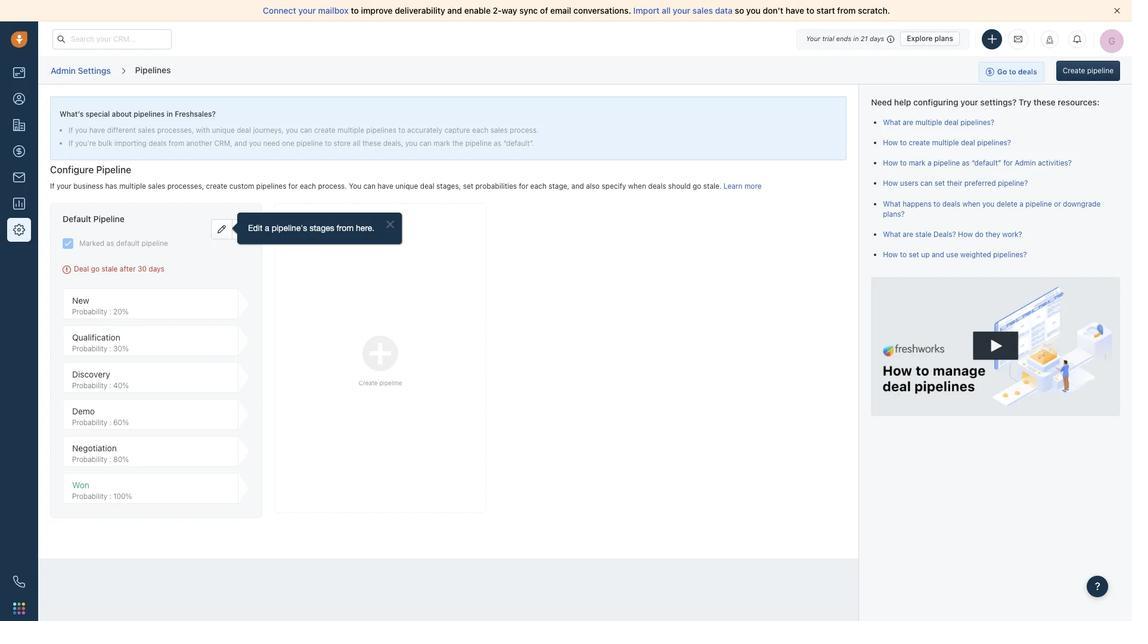 Task type: locate. For each thing, give the bounding box(es) containing it.
1 vertical spatial mark
[[909, 159, 926, 168]]

1 horizontal spatial when
[[963, 200, 981, 209]]

can down accurately
[[419, 139, 432, 148]]

stale left after
[[102, 264, 118, 273]]

0 horizontal spatial these
[[362, 139, 381, 148]]

what's new image
[[1046, 35, 1054, 44]]

if your business has multiple sales processes, create custom pipelines for each process. you can have unique deal stages, set probabilities for each stage, and also specify when deals should go stale. learn more
[[50, 182, 762, 191]]

what are multiple deal pipelines? link
[[883, 118, 995, 127]]

mark up users
[[909, 159, 926, 168]]

0 horizontal spatial from
[[169, 139, 184, 148]]

0 vertical spatial create
[[1063, 66, 1085, 75]]

probability down new
[[72, 308, 107, 317]]

0 horizontal spatial stale
[[102, 264, 118, 273]]

can right users
[[921, 179, 933, 188]]

sales left data
[[693, 5, 713, 16]]

days for your trial ends in 21 days
[[870, 35, 884, 42]]

0 horizontal spatial all
[[353, 139, 360, 148]]

deals
[[149, 139, 167, 148], [648, 182, 666, 191], [943, 200, 961, 209]]

: left 80%
[[109, 455, 111, 464]]

about
[[112, 110, 132, 119]]

to left up
[[900, 251, 907, 260]]

: left '40%'
[[109, 382, 111, 390]]

0 horizontal spatial each
[[300, 182, 316, 191]]

you left "delete"
[[983, 200, 995, 209]]

demo probability : 60%
[[72, 407, 129, 427]]

to right happens
[[934, 200, 941, 209]]

probability down demo
[[72, 418, 107, 427]]

: inside new probability : 20%
[[109, 308, 111, 317]]

negotiation probability : 80%
[[72, 444, 129, 464]]

2 horizontal spatial pipelines
[[366, 126, 397, 135]]

set left up
[[909, 251, 919, 260]]

0 vertical spatial process.
[[510, 126, 539, 135]]

how users can set their preferred pipeline? link
[[883, 179, 1028, 188]]

: inside negotiation probability : 80%
[[109, 455, 111, 464]]

connect
[[263, 5, 296, 16]]

mark
[[434, 139, 450, 148], [909, 159, 926, 168]]

what are stale deals? how do they work?
[[883, 230, 1022, 239]]

0 horizontal spatial days
[[149, 264, 164, 273]]

5 probability from the top
[[72, 455, 107, 464]]

2 are from the top
[[903, 230, 914, 239]]

1 vertical spatial these
[[362, 139, 381, 148]]

0 horizontal spatial create
[[206, 182, 227, 191]]

what for what are multiple deal pipelines?
[[883, 118, 901, 127]]

pipelines up deals,
[[366, 126, 397, 135]]

admin
[[51, 65, 76, 76], [1015, 159, 1036, 168]]

are down help
[[903, 118, 914, 127]]

deal left journeys,
[[237, 126, 251, 135]]

0 vertical spatial pipeline
[[96, 165, 131, 176]]

0 vertical spatial as
[[494, 139, 501, 148]]

2 horizontal spatial for
[[1004, 159, 1013, 168]]

as
[[494, 139, 501, 148], [962, 159, 970, 168], [106, 239, 114, 248]]

when
[[628, 182, 646, 191], [963, 200, 981, 209]]

with
[[196, 126, 210, 135]]

freshworks switcher image
[[13, 603, 25, 615]]

60%
[[113, 418, 129, 427]]

are down plans?
[[903, 230, 914, 239]]

all
[[662, 5, 671, 16], [353, 139, 360, 148]]

1 what from the top
[[883, 118, 901, 127]]

so
[[735, 5, 744, 16]]

0 vertical spatial in
[[853, 35, 859, 42]]

each left stage,
[[530, 182, 547, 191]]

how left users
[[883, 179, 898, 188]]

2 horizontal spatial as
[[962, 159, 970, 168]]

what for what happens to deals when you delete a pipeline or downgrade plans?
[[883, 200, 901, 209]]

probability inside demo probability : 60%
[[72, 418, 107, 427]]

if
[[69, 126, 73, 135], [69, 139, 73, 148], [50, 182, 55, 191]]

pipeline for configure pipeline
[[96, 165, 131, 176]]

unique up the "crm,"
[[212, 126, 235, 135]]

2 vertical spatial what
[[883, 230, 901, 239]]

processes, down another
[[167, 182, 204, 191]]

pipeline?
[[998, 179, 1028, 188]]

probability for new
[[72, 308, 107, 317]]

Search your CRM... text field
[[52, 29, 172, 49]]

0 vertical spatial unique
[[212, 126, 235, 135]]

0 vertical spatial when
[[628, 182, 646, 191]]

have right you
[[378, 182, 394, 191]]

admin left settings
[[51, 65, 76, 76]]

stale up up
[[916, 230, 932, 239]]

pipeline
[[1087, 66, 1114, 75], [296, 139, 323, 148], [465, 139, 492, 148], [934, 159, 960, 168], [1026, 200, 1052, 209], [142, 239, 168, 248], [380, 380, 402, 387]]

2 horizontal spatial create
[[909, 138, 930, 147]]

deal up how to mark a pipeline as "default" for admin activities? link
[[961, 138, 975, 147]]

1 horizontal spatial these
[[1034, 97, 1056, 107]]

: left 100%
[[109, 492, 111, 501]]

deal up how to create multiple deal pipelines? link
[[944, 118, 959, 127]]

how for create
[[883, 138, 898, 147]]

hotspot (open by clicking or pressing space/enter) alert dialog
[[228, 213, 408, 247]]

: for new
[[109, 308, 111, 317]]

pipelines? down work?
[[993, 251, 1027, 260]]

these right try
[[1034, 97, 1056, 107]]

how users can set their preferred pipeline?
[[883, 179, 1028, 188]]

0 vertical spatial are
[[903, 118, 914, 127]]

1 horizontal spatial stale
[[916, 230, 932, 239]]

and right the "crm,"
[[234, 139, 247, 148]]

1 horizontal spatial unique
[[396, 182, 418, 191]]

help
[[894, 97, 911, 107]]

multiple up store
[[337, 126, 364, 135]]

1 horizontal spatial as
[[494, 139, 501, 148]]

to down help
[[900, 138, 907, 147]]

sales up the "default".
[[491, 126, 508, 135]]

all right store
[[353, 139, 360, 148]]

how up plans?
[[883, 159, 898, 168]]

work?
[[1003, 230, 1022, 239]]

as left the "default".
[[494, 139, 501, 148]]

need
[[871, 97, 892, 107]]

admin settings
[[51, 65, 111, 76]]

a down how to create multiple deal pipelines? link
[[928, 159, 932, 168]]

users
[[900, 179, 919, 188]]

pipelines
[[134, 110, 165, 119], [366, 126, 397, 135], [256, 182, 286, 191]]

specify
[[602, 182, 626, 191]]

settings
[[78, 65, 111, 76]]

: left 20%
[[109, 308, 111, 317]]

2 probability from the top
[[72, 345, 107, 353]]

0 horizontal spatial admin
[[51, 65, 76, 76]]

what for what are stale deals? how do they work?
[[883, 230, 901, 239]]

pipeline up has
[[96, 165, 131, 176]]

0 horizontal spatial a
[[928, 159, 932, 168]]

days
[[870, 35, 884, 42], [149, 264, 164, 273]]

create pipeline
[[1063, 66, 1114, 75], [359, 380, 402, 387]]

1 horizontal spatial create
[[314, 126, 335, 135]]

0 horizontal spatial create
[[359, 380, 378, 387]]

0 vertical spatial create
[[314, 126, 335, 135]]

deals inside what happens to deals when you delete a pipeline or downgrade plans?
[[943, 200, 961, 209]]

processes, down freshsales?
[[157, 126, 194, 135]]

create down 'what are multiple deal pipelines?' link
[[909, 138, 930, 147]]

0 vertical spatial what
[[883, 118, 901, 127]]

need help configuring your settings? try these resources:
[[871, 97, 1100, 107]]

2 horizontal spatial have
[[786, 5, 804, 16]]

scratch.
[[858, 5, 890, 16]]

deal left stages,
[[420, 182, 435, 191]]

how
[[883, 138, 898, 147], [883, 159, 898, 168], [883, 179, 898, 188], [958, 230, 973, 239], [883, 251, 898, 260]]

happens
[[903, 200, 932, 209]]

0 horizontal spatial have
[[89, 126, 105, 135]]

in left 21
[[853, 35, 859, 42]]

capture
[[444, 126, 470, 135]]

set left their on the right top
[[935, 179, 945, 188]]

for right probabilities
[[519, 182, 528, 191]]

pipelines? down need help configuring your settings? try these resources:
[[961, 118, 995, 127]]

these left deals,
[[362, 139, 381, 148]]

100%
[[113, 492, 132, 501]]

probability down qualification
[[72, 345, 107, 353]]

unique left stages,
[[396, 182, 418, 191]]

process. left you
[[318, 182, 347, 191]]

deal inside 'if you have different sales processes, with unique deal journeys, you can create multiple pipelines to accurately capture each sales process. if you're bulk importing deals from another crm, and you need one pipeline to store all these deals, you can mark the pipeline as "default".'
[[237, 126, 251, 135]]

go left "stale."
[[693, 182, 701, 191]]

deals left 'should'
[[648, 182, 666, 191]]

0 vertical spatial mark
[[434, 139, 450, 148]]

: for qualification
[[109, 345, 111, 353]]

create
[[314, 126, 335, 135], [909, 138, 930, 147], [206, 182, 227, 191]]

probability down discovery
[[72, 382, 107, 390]]

probability inside negotiation probability : 80%
[[72, 455, 107, 464]]

each right capture
[[472, 126, 489, 135]]

stale
[[916, 230, 932, 239], [102, 264, 118, 273]]

5 : from the top
[[109, 455, 111, 464]]

have up bulk
[[89, 126, 105, 135]]

default
[[63, 214, 91, 224]]

1 vertical spatial admin
[[1015, 159, 1036, 168]]

1 horizontal spatial a
[[1020, 200, 1024, 209]]

in left freshsales?
[[167, 110, 173, 119]]

how down need
[[883, 138, 898, 147]]

deal go stale after 30 days
[[74, 264, 164, 273]]

1 horizontal spatial have
[[378, 182, 394, 191]]

process. up the "default".
[[510, 126, 539, 135]]

probability inside won probability : 100%
[[72, 492, 107, 501]]

3 probability from the top
[[72, 382, 107, 390]]

0 horizontal spatial pipelines
[[134, 110, 165, 119]]

start
[[817, 5, 835, 16]]

1 horizontal spatial go
[[693, 182, 701, 191]]

3 what from the top
[[883, 230, 901, 239]]

from inside 'if you have different sales processes, with unique deal journeys, you can create multiple pipelines to accurately capture each sales process. if you're bulk importing deals from another crm, and you need one pipeline to store all these deals, you can mark the pipeline as "default".'
[[169, 139, 184, 148]]

0 horizontal spatial when
[[628, 182, 646, 191]]

from
[[837, 5, 856, 16], [169, 139, 184, 148]]

1 vertical spatial pipeline
[[93, 214, 125, 224]]

set right stages,
[[463, 182, 474, 191]]

0 vertical spatial admin
[[51, 65, 76, 76]]

0 vertical spatial days
[[870, 35, 884, 42]]

1 vertical spatial stale
[[102, 264, 118, 273]]

deal
[[944, 118, 959, 127], [237, 126, 251, 135], [961, 138, 975, 147], [420, 182, 435, 191]]

: left 30%
[[109, 345, 111, 353]]

your left mailbox
[[298, 5, 316, 16]]

2 : from the top
[[109, 345, 111, 353]]

: for discovery
[[109, 382, 111, 390]]

0 horizontal spatial mark
[[434, 139, 450, 148]]

deal
[[74, 264, 89, 273]]

probability inside discovery probability : 40%
[[72, 382, 107, 390]]

create pipeline button
[[1056, 61, 1120, 81]]

have right don't
[[786, 5, 804, 16]]

3 : from the top
[[109, 382, 111, 390]]

from left another
[[169, 139, 184, 148]]

set
[[935, 179, 945, 188], [463, 182, 474, 191], [909, 251, 919, 260]]

pipeline for default pipeline
[[93, 214, 125, 224]]

a inside what happens to deals when you delete a pipeline or downgrade plans?
[[1020, 200, 1024, 209]]

1 vertical spatial have
[[89, 126, 105, 135]]

what up plans?
[[883, 200, 901, 209]]

improve
[[361, 5, 393, 16]]

one
[[282, 139, 294, 148]]

probability down negotiation
[[72, 455, 107, 464]]

admin up pipeline?
[[1015, 159, 1036, 168]]

as left "default"
[[106, 239, 114, 248]]

multiple right has
[[119, 182, 146, 191]]

what's
[[60, 110, 84, 119]]

1 vertical spatial are
[[903, 230, 914, 239]]

mark left 'the'
[[434, 139, 450, 148]]

multiple inside 'if you have different sales processes, with unique deal journeys, you can create multiple pipelines to accurately capture each sales process. if you're bulk importing deals from another crm, and you need one pipeline to store all these deals, you can mark the pipeline as "default".'
[[337, 126, 364, 135]]

you inside what happens to deals when you delete a pipeline or downgrade plans?
[[983, 200, 995, 209]]

1 horizontal spatial set
[[909, 251, 919, 260]]

probability for negotiation
[[72, 455, 107, 464]]

special
[[86, 110, 110, 119]]

21
[[861, 35, 868, 42]]

: for won
[[109, 492, 111, 501]]

1 vertical spatial days
[[149, 264, 164, 273]]

discovery
[[72, 370, 110, 380]]

1 vertical spatial from
[[169, 139, 184, 148]]

after
[[120, 264, 136, 273]]

1 vertical spatial what
[[883, 200, 901, 209]]

all right the "import"
[[662, 5, 671, 16]]

1 vertical spatial create
[[359, 380, 378, 387]]

1 vertical spatial go
[[91, 264, 100, 273]]

probability for qualification
[[72, 345, 107, 353]]

1 horizontal spatial deals
[[648, 182, 666, 191]]

create up store
[[314, 126, 335, 135]]

pipelines?
[[961, 118, 995, 127], [977, 138, 1011, 147], [993, 251, 1027, 260]]

0 horizontal spatial unique
[[212, 126, 235, 135]]

6 probability from the top
[[72, 492, 107, 501]]

0 vertical spatial from
[[837, 5, 856, 16]]

2 vertical spatial have
[[378, 182, 394, 191]]

go right the 'deal' on the top
[[91, 264, 100, 273]]

also
[[586, 182, 600, 191]]

1 horizontal spatial each
[[472, 126, 489, 135]]

: inside demo probability : 60%
[[109, 418, 111, 427]]

1 horizontal spatial create pipeline
[[1063, 66, 1114, 75]]

1 horizontal spatial in
[[853, 35, 859, 42]]

2 horizontal spatial deals
[[943, 200, 961, 209]]

6 : from the top
[[109, 492, 111, 501]]

admin settings link
[[50, 61, 111, 80]]

30%
[[113, 345, 129, 353]]

2 what from the top
[[883, 200, 901, 209]]

: inside won probability : 100%
[[109, 492, 111, 501]]

probability inside qualification probability : 30%
[[72, 345, 107, 353]]

1 probability from the top
[[72, 308, 107, 317]]

and
[[447, 5, 462, 16], [234, 139, 247, 148], [572, 182, 584, 191], [932, 251, 944, 260]]

each up hotspot (open by clicking or pressing space/enter) alert dialog
[[300, 182, 316, 191]]

won probability : 100%
[[72, 480, 132, 501]]

discovery probability : 40%
[[72, 370, 129, 390]]

1 vertical spatial process.
[[318, 182, 347, 191]]

1 vertical spatial in
[[167, 110, 173, 119]]

what inside what happens to deals when you delete a pipeline or downgrade plans?
[[883, 200, 901, 209]]

0 vertical spatial create pipeline
[[1063, 66, 1114, 75]]

4 : from the top
[[109, 418, 111, 427]]

do
[[975, 230, 984, 239]]

don't
[[763, 5, 784, 16]]

4 probability from the top
[[72, 418, 107, 427]]

what's special about pipelines in freshsales?
[[60, 110, 216, 119]]

0 vertical spatial if
[[69, 126, 73, 135]]

1 vertical spatial deals
[[648, 182, 666, 191]]

1 are from the top
[[903, 118, 914, 127]]

0 vertical spatial these
[[1034, 97, 1056, 107]]

1 : from the top
[[109, 308, 111, 317]]

process. inside 'if you have different sales processes, with unique deal journeys, you can create multiple pipelines to accurately capture each sales process. if you're bulk importing deals from another crm, and you need one pipeline to store all these deals, you can mark the pipeline as "default".'
[[510, 126, 539, 135]]

2 vertical spatial if
[[50, 182, 55, 191]]

1 vertical spatial all
[[353, 139, 360, 148]]

if for your
[[50, 182, 55, 191]]

stale for after
[[102, 264, 118, 273]]

create pipeline inside button
[[1063, 66, 1114, 75]]

send email image
[[1014, 34, 1023, 44]]

1 horizontal spatial all
[[662, 5, 671, 16]]

each inside 'if you have different sales processes, with unique deal journeys, you can create multiple pipelines to accurately capture each sales process. if you're bulk importing deals from another crm, and you need one pipeline to store all these deals, you can mark the pipeline as "default".'
[[472, 126, 489, 135]]

pipeline up marked as default pipeline at the left of the page
[[93, 214, 125, 224]]

qualification
[[72, 333, 120, 343]]

your
[[298, 5, 316, 16], [673, 5, 690, 16], [961, 97, 978, 107], [57, 182, 71, 191]]

how left up
[[883, 251, 898, 260]]

days right 21
[[870, 35, 884, 42]]

2 vertical spatial as
[[106, 239, 114, 248]]

2 vertical spatial create
[[206, 182, 227, 191]]

pipeline inside button
[[1087, 66, 1114, 75]]

0 vertical spatial pipelines
[[134, 110, 165, 119]]

1 horizontal spatial days
[[870, 35, 884, 42]]

probability inside new probability : 20%
[[72, 308, 107, 317]]

are for stale
[[903, 230, 914, 239]]

probability down won
[[72, 492, 107, 501]]

sales right has
[[148, 182, 165, 191]]

unique inside 'if you have different sales processes, with unique deal journeys, you can create multiple pipelines to accurately capture each sales process. if you're bulk importing deals from another crm, and you need one pipeline to store all these deals, you can mark the pipeline as "default".'
[[212, 126, 235, 135]]

if left you're
[[69, 139, 73, 148]]

0 vertical spatial stale
[[916, 230, 932, 239]]

1 horizontal spatial create
[[1063, 66, 1085, 75]]

0 horizontal spatial set
[[463, 182, 474, 191]]

2 vertical spatial pipelines
[[256, 182, 286, 191]]

: inside qualification probability : 30%
[[109, 345, 111, 353]]

if down the configure in the left top of the page
[[50, 182, 55, 191]]

"default"
[[972, 159, 1002, 168]]

create pipeline link
[[275, 204, 486, 513]]

from right 'start'
[[837, 5, 856, 16]]

how for can
[[883, 179, 898, 188]]

: inside discovery probability : 40%
[[109, 382, 111, 390]]

create inside 'if you have different sales processes, with unique deal journeys, you can create multiple pipelines to accurately capture each sales process. if you're bulk importing deals from another crm, and you need one pipeline to store all these deals, you can mark the pipeline as "default".'
[[314, 126, 335, 135]]

pipelines right about
[[134, 110, 165, 119]]

create left custom at the top
[[206, 182, 227, 191]]

default pipeline
[[63, 214, 125, 224]]

2 vertical spatial deals
[[943, 200, 961, 209]]



Task type: vqa. For each thing, say whether or not it's contained in the screenshot.
has
yes



Task type: describe. For each thing, give the bounding box(es) containing it.
probability for won
[[72, 492, 107, 501]]

if for you
[[69, 126, 73, 135]]

create inside create pipeline link
[[359, 380, 378, 387]]

resources:
[[1058, 97, 1100, 107]]

way
[[502, 5, 517, 16]]

pipelines inside 'if you have different sales processes, with unique deal journeys, you can create multiple pipelines to accurately capture each sales process. if you're bulk importing deals from another crm, and you need one pipeline to store all these deals, you can mark the pipeline as "default".'
[[366, 126, 397, 135]]

up
[[921, 251, 930, 260]]

journeys,
[[253, 126, 284, 135]]

what happens to deals when you delete a pipeline or downgrade plans? link
[[883, 200, 1101, 219]]

deals,
[[383, 139, 403, 148]]

to up users
[[900, 159, 907, 168]]

accurately
[[407, 126, 442, 135]]

: for negotiation
[[109, 455, 111, 464]]

activities?
[[1038, 159, 1072, 168]]

what are stale deals? how do they work? link
[[883, 230, 1022, 239]]

explore
[[907, 34, 933, 43]]

your trial ends in 21 days
[[806, 35, 884, 42]]

what are multiple deal pipelines?
[[883, 118, 995, 127]]

new probability : 20%
[[72, 296, 128, 317]]

stale for deals?
[[916, 230, 932, 239]]

as inside 'if you have different sales processes, with unique deal journeys, you can create multiple pipelines to accurately capture each sales process. if you're bulk importing deals from another crm, and you need one pipeline to store all these deals, you can mark the pipeline as "default".'
[[494, 139, 501, 148]]

: for demo
[[109, 418, 111, 427]]

0 vertical spatial pipelines?
[[961, 118, 995, 127]]

how to set up and use weighted pipelines? link
[[883, 251, 1027, 260]]

have inside 'if you have different sales processes, with unique deal journeys, you can create multiple pipelines to accurately capture each sales process. if you're bulk importing deals from another crm, and you need one pipeline to store all these deals, you can mark the pipeline as "default".'
[[89, 126, 105, 135]]

explore plans
[[907, 34, 953, 43]]

demo
[[72, 407, 95, 417]]

probability for demo
[[72, 418, 107, 427]]

pipeline inside what happens to deals when you delete a pipeline or downgrade plans?
[[1026, 200, 1052, 209]]

probability for discovery
[[72, 382, 107, 390]]

how for set
[[883, 251, 898, 260]]

what happens to deals when you delete a pipeline or downgrade plans?
[[883, 200, 1101, 219]]

business
[[73, 182, 103, 191]]

weighted
[[961, 251, 991, 260]]

stages,
[[437, 182, 461, 191]]

to inside what happens to deals when you delete a pipeline or downgrade plans?
[[934, 200, 941, 209]]

multiple down 'what are multiple deal pipelines?' link
[[932, 138, 959, 147]]

different
[[107, 126, 136, 135]]

import all your sales data link
[[633, 5, 735, 16]]

your left settings?
[[961, 97, 978, 107]]

enable
[[464, 5, 491, 16]]

how to create multiple deal pipelines?
[[883, 138, 1011, 147]]

data
[[715, 5, 733, 16]]

downgrade
[[1063, 200, 1101, 209]]

1 vertical spatial as
[[962, 159, 970, 168]]

more
[[745, 182, 762, 191]]

the
[[452, 139, 463, 148]]

sales down what's special about pipelines in freshsales?
[[138, 126, 155, 135]]

to left store
[[325, 139, 332, 148]]

you up one on the left top of page
[[286, 126, 298, 135]]

to up deals,
[[399, 126, 405, 135]]

of
[[540, 5, 548, 16]]

40%
[[113, 382, 129, 390]]

configure pipeline
[[50, 165, 131, 176]]

importing
[[114, 139, 147, 148]]

multiple down configuring
[[916, 118, 942, 127]]

stage,
[[549, 182, 570, 191]]

store
[[334, 139, 351, 148]]

learn
[[724, 182, 743, 191]]

negotiation
[[72, 444, 117, 454]]

try
[[1019, 97, 1032, 107]]

2-
[[493, 5, 502, 16]]

when inside what happens to deals when you delete a pipeline or downgrade plans?
[[963, 200, 981, 209]]

connect your mailbox link
[[263, 5, 351, 16]]

2 horizontal spatial set
[[935, 179, 945, 188]]

you're
[[75, 139, 96, 148]]

import
[[633, 5, 660, 16]]

default
[[116, 239, 140, 248]]

1 horizontal spatial mark
[[909, 159, 926, 168]]

close image
[[1114, 8, 1120, 14]]

mailbox
[[318, 5, 349, 16]]

you right deals,
[[405, 139, 417, 148]]

phone element
[[7, 571, 31, 594]]

1 horizontal spatial admin
[[1015, 159, 1036, 168]]

days for deal go stale after 30 days
[[149, 264, 164, 273]]

phone image
[[13, 577, 25, 589]]

2 vertical spatial pipelines?
[[993, 251, 1027, 260]]

1 horizontal spatial for
[[519, 182, 528, 191]]

how for mark
[[883, 159, 898, 168]]

qualification probability : 30%
[[72, 333, 129, 353]]

their
[[947, 179, 963, 188]]

marked as default pipeline
[[79, 239, 168, 248]]

your down the configure in the left top of the page
[[57, 182, 71, 191]]

"default".
[[503, 139, 534, 148]]

1 horizontal spatial from
[[837, 5, 856, 16]]

stale.
[[703, 182, 722, 191]]

0 horizontal spatial in
[[167, 110, 173, 119]]

configuring
[[914, 97, 959, 107]]

how to create multiple deal pipelines? link
[[883, 138, 1011, 147]]

settings?
[[981, 97, 1017, 107]]

how left 'do'
[[958, 230, 973, 239]]

0 vertical spatial a
[[928, 159, 932, 168]]

they
[[986, 230, 1001, 239]]

1 vertical spatial create pipeline
[[359, 380, 402, 387]]

to left 'start'
[[807, 5, 815, 16]]

0 horizontal spatial as
[[106, 239, 114, 248]]

you right so
[[746, 5, 761, 16]]

to right mailbox
[[351, 5, 359, 16]]

0 horizontal spatial process.
[[318, 182, 347, 191]]

0 vertical spatial have
[[786, 5, 804, 16]]

how to mark a pipeline as "default" for admin activities? link
[[883, 159, 1072, 168]]

new
[[72, 296, 89, 306]]

and left 'enable'
[[447, 5, 462, 16]]

ends
[[836, 35, 852, 42]]

0 horizontal spatial for
[[288, 182, 298, 191]]

0 vertical spatial go
[[693, 182, 701, 191]]

can right journeys,
[[300, 126, 312, 135]]

need
[[263, 139, 280, 148]]

can right you
[[364, 182, 376, 191]]

are for multiple
[[903, 118, 914, 127]]

you left need
[[249, 139, 261, 148]]

conversations.
[[574, 5, 631, 16]]

deals?
[[934, 230, 956, 239]]

you
[[349, 182, 362, 191]]

if you have different sales processes, with unique deal journeys, you can create multiple pipelines to accurately capture each sales process. if you're bulk importing deals from another crm, and you need one pipeline to store all these deals, you can mark the pipeline as "default".
[[69, 126, 539, 148]]

plans
[[935, 34, 953, 43]]

1 vertical spatial unique
[[396, 182, 418, 191]]

and left also
[[572, 182, 584, 191]]

connect your mailbox to improve deliverability and enable 2-way sync of email conversations. import all your sales data so you don't have to start from scratch.
[[263, 5, 890, 16]]

use
[[946, 251, 959, 260]]

crm,
[[214, 139, 232, 148]]

1 horizontal spatial pipelines
[[256, 182, 286, 191]]

preferred
[[965, 179, 996, 188]]

email
[[550, 5, 571, 16]]

processes, inside 'if you have different sales processes, with unique deal journeys, you can create multiple pipelines to accurately capture each sales process. if you're bulk importing deals from another crm, and you need one pipeline to store all these deals, you can mark the pipeline as "default".'
[[157, 126, 194, 135]]

marked
[[79, 239, 104, 248]]

mark inside 'if you have different sales processes, with unique deal journeys, you can create multiple pipelines to accurately capture each sales process. if you're bulk importing deals from another crm, and you need one pipeline to store all these deals, you can mark the pipeline as "default".'
[[434, 139, 450, 148]]

your right the "import"
[[673, 5, 690, 16]]

and right up
[[932, 251, 944, 260]]

all inside 'if you have different sales processes, with unique deal journeys, you can create multiple pipelines to accurately capture each sales process. if you're bulk importing deals from another crm, and you need one pipeline to store all these deals, you can mark the pipeline as "default".'
[[353, 139, 360, 148]]

you up you're
[[75, 126, 87, 135]]

create inside create pipeline button
[[1063, 66, 1085, 75]]

0 horizontal spatial go
[[91, 264, 100, 273]]

sync
[[520, 5, 538, 16]]

0 vertical spatial all
[[662, 5, 671, 16]]

1 vertical spatial pipelines?
[[977, 138, 1011, 147]]

and inside 'if you have different sales processes, with unique deal journeys, you can create multiple pipelines to accurately capture each sales process. if you're bulk importing deals from another crm, and you need one pipeline to store all these deals, you can mark the pipeline as "default".'
[[234, 139, 247, 148]]

another
[[186, 139, 212, 148]]

learn more link
[[724, 182, 762, 191]]

or
[[1054, 200, 1061, 209]]

these inside 'if you have different sales processes, with unique deal journeys, you can create multiple pipelines to accurately capture each sales process. if you're bulk importing deals from another crm, and you need one pipeline to store all these deals, you can mark the pipeline as "default".'
[[362, 139, 381, 148]]

1 vertical spatial if
[[69, 139, 73, 148]]

2 horizontal spatial each
[[530, 182, 547, 191]]

1 vertical spatial create
[[909, 138, 930, 147]]

bulk
[[98, 139, 112, 148]]

freshsales?
[[175, 110, 216, 119]]

1 vertical spatial processes,
[[167, 182, 204, 191]]

deals inside 'if you have different sales processes, with unique deal journeys, you can create multiple pipelines to accurately capture each sales process. if you're bulk importing deals from another crm, and you need one pipeline to store all these deals, you can mark the pipeline as "default".'
[[149, 139, 167, 148]]



